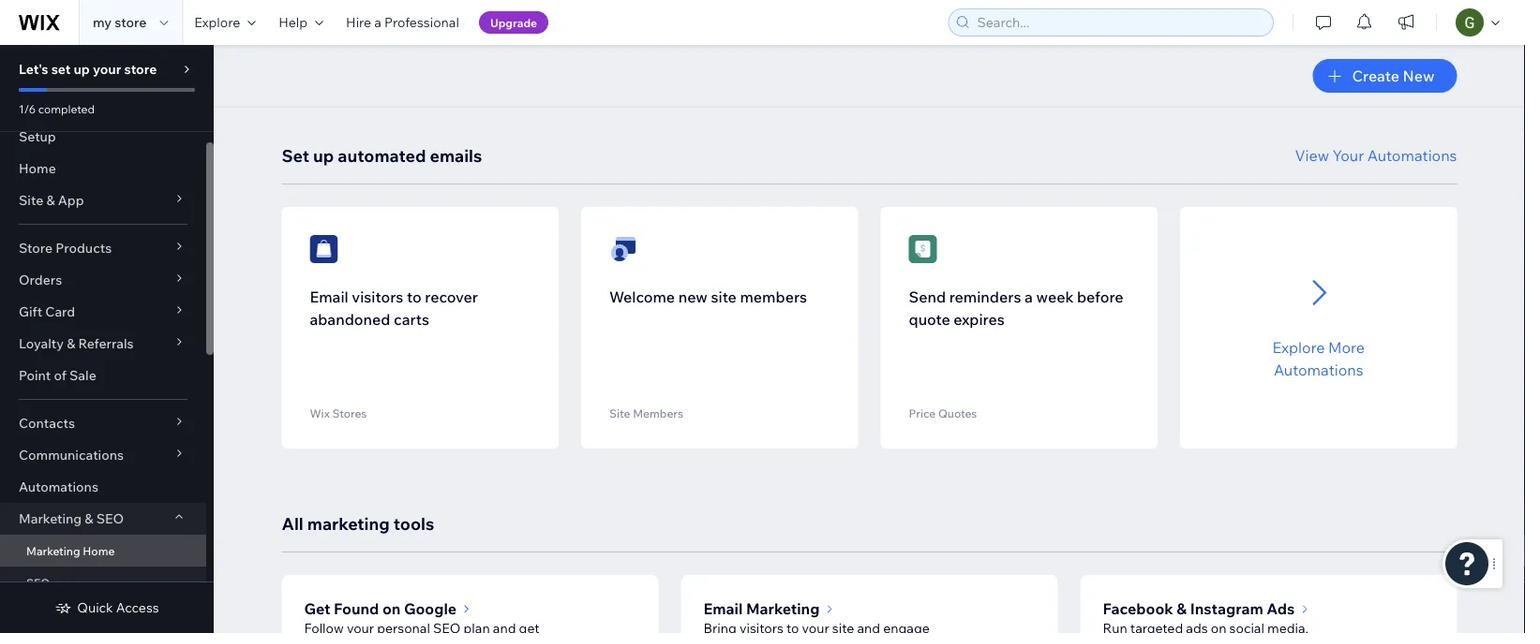 Task type: locate. For each thing, give the bounding box(es) containing it.
1 horizontal spatial up
[[680, 395, 700, 413]]

1 vertical spatial home
[[83, 544, 115, 558]]

set up automated emails
[[282, 145, 482, 166]]

0 vertical spatial a
[[374, 14, 381, 30]]

hire a professional link
[[335, 0, 470, 45]]

1 horizontal spatial home
[[83, 544, 115, 558]]

marketing
[[307, 513, 390, 534]]

0 horizontal spatial up
[[74, 61, 90, 77]]

& right facebook
[[1177, 600, 1187, 619]]

1 set up automation from the left
[[353, 395, 488, 413]]

a right hire
[[374, 14, 381, 30]]

marketing for marketing & seo
[[19, 511, 82, 527]]

store right your on the top left of page
[[124, 61, 157, 77]]

0 vertical spatial site
[[19, 192, 43, 209]]

a left week
[[1025, 288, 1033, 307]]

3 set up automation button from the left
[[909, 387, 1130, 421]]

before
[[1077, 288, 1124, 307]]

upgrade
[[490, 15, 537, 30]]

marketing
[[19, 511, 82, 527], [26, 544, 80, 558], [746, 600, 820, 619]]

explore more automations
[[1273, 338, 1365, 380]]

0 horizontal spatial set up automation
[[353, 395, 488, 413]]

1 horizontal spatial a
[[1025, 288, 1033, 307]]

1 automation from the left
[[404, 395, 488, 413]]

up
[[74, 61, 90, 77], [313, 145, 334, 166]]

1 horizontal spatial automation
[[704, 395, 787, 413]]

& down "automations" link
[[85, 511, 93, 527]]

2 automation from the left
[[704, 395, 787, 413]]

store right my on the top left of the page
[[115, 14, 146, 30]]

site
[[711, 288, 737, 307]]

1 horizontal spatial up
[[313, 145, 334, 166]]

marketing home link
[[0, 535, 206, 567]]

2 set up automation button from the left
[[609, 387, 830, 421]]

2 vertical spatial marketing
[[746, 600, 820, 619]]

& inside 'popup button'
[[67, 336, 75, 352]]

automation right members
[[704, 395, 787, 413]]

point
[[19, 367, 51, 384]]

email
[[310, 288, 348, 307], [704, 600, 743, 619]]

site for site & app
[[19, 192, 43, 209]]

site
[[19, 192, 43, 209], [609, 407, 630, 421]]

set up automation
[[353, 395, 488, 413], [652, 395, 787, 413], [952, 395, 1087, 413]]

store inside sidebar element
[[124, 61, 157, 77]]

visitors
[[352, 288, 403, 307]]

home down marketing & seo dropdown button
[[83, 544, 115, 558]]

category image up abandoned
[[310, 235, 338, 263]]

& for marketing
[[85, 511, 93, 527]]

1 horizontal spatial site
[[609, 407, 630, 421]]

seo down "automations" link
[[96, 511, 124, 527]]

email for email marketing
[[704, 600, 743, 619]]

0 vertical spatial marketing
[[19, 511, 82, 527]]

2 horizontal spatial automation
[[1003, 395, 1087, 413]]

loyalty & referrals
[[19, 336, 134, 352]]

store
[[19, 240, 53, 256]]

sale
[[69, 367, 96, 384]]

your
[[1333, 146, 1364, 165]]

site left app
[[19, 192, 43, 209]]

1 horizontal spatial seo
[[96, 511, 124, 527]]

automation for recover
[[404, 395, 488, 413]]

1 horizontal spatial explore
[[1273, 338, 1325, 357]]

seo
[[96, 511, 124, 527], [26, 576, 50, 590]]

gift card
[[19, 304, 75, 320]]

marketing home
[[26, 544, 115, 558]]

store
[[115, 14, 146, 30], [124, 61, 157, 77]]

2 horizontal spatial set up automation button
[[909, 387, 1130, 421]]

site & app button
[[0, 185, 206, 217]]

create
[[1352, 67, 1400, 85]]

help
[[279, 14, 308, 30]]

2 set up automation from the left
[[652, 395, 787, 413]]

0 vertical spatial up
[[74, 61, 90, 77]]

orders button
[[0, 264, 206, 296]]

2 horizontal spatial automations
[[1367, 146, 1457, 165]]

category image for send
[[909, 235, 937, 263]]

marketing & seo button
[[0, 503, 206, 535]]

price
[[909, 407, 936, 421]]

let's set up your store
[[19, 61, 157, 77]]

home link
[[0, 153, 206, 185]]

create new button
[[1313, 59, 1457, 93]]

site members
[[609, 407, 683, 421]]

1 vertical spatial automations
[[1274, 361, 1364, 380]]

0 horizontal spatial explore
[[194, 14, 240, 30]]

0 horizontal spatial home
[[19, 160, 56, 177]]

automations down communications
[[19, 479, 98, 495]]

home inside home "link"
[[19, 160, 56, 177]]

2 vertical spatial automations
[[19, 479, 98, 495]]

1 vertical spatial a
[[1025, 288, 1033, 307]]

0 vertical spatial email
[[310, 288, 348, 307]]

sidebar element
[[0, 45, 214, 634]]

seo down marketing home
[[26, 576, 50, 590]]

1 up from the left
[[380, 395, 401, 413]]

help button
[[267, 0, 335, 45]]

site inside dropdown button
[[19, 192, 43, 209]]

1 horizontal spatial automations
[[1274, 361, 1364, 380]]

quote
[[909, 310, 950, 329]]

2 horizontal spatial up
[[979, 395, 1000, 413]]

reminders
[[949, 288, 1021, 307]]

set up automation for to
[[353, 395, 488, 413]]

let's
[[19, 61, 48, 77]]

0 horizontal spatial up
[[380, 395, 401, 413]]

automated
[[338, 145, 426, 166]]

automation for members
[[704, 395, 787, 413]]

email marketing
[[704, 600, 820, 619]]

1 vertical spatial email
[[704, 600, 743, 619]]

1 vertical spatial seo
[[26, 576, 50, 590]]

0 vertical spatial explore
[[194, 14, 240, 30]]

& left app
[[46, 192, 55, 209]]

1 horizontal spatial set up automation
[[652, 395, 787, 413]]

marketing inside dropdown button
[[19, 511, 82, 527]]

explore for explore
[[194, 14, 240, 30]]

automation for week
[[1003, 395, 1087, 413]]

2 horizontal spatial set up automation
[[952, 395, 1087, 413]]

automations for your
[[1367, 146, 1457, 165]]

explore left 'more'
[[1273, 338, 1325, 357]]

0 horizontal spatial automation
[[404, 395, 488, 413]]

send reminders a week before quote expires
[[909, 288, 1124, 329]]

up left automated
[[313, 145, 334, 166]]

automations inside sidebar element
[[19, 479, 98, 495]]

category image for email
[[310, 235, 338, 263]]

explore left help
[[194, 14, 240, 30]]

0 vertical spatial seo
[[96, 511, 124, 527]]

quick
[[77, 600, 113, 616]]

found
[[334, 600, 379, 619]]

automations down 'more'
[[1274, 361, 1364, 380]]

explore for explore more automations
[[1273, 338, 1325, 357]]

explore
[[194, 14, 240, 30], [1273, 338, 1325, 357]]

home down setup
[[19, 160, 56, 177]]

my store
[[93, 14, 146, 30]]

marketing & seo
[[19, 511, 124, 527]]

0 vertical spatial home
[[19, 160, 56, 177]]

automation
[[404, 395, 488, 413], [704, 395, 787, 413], [1003, 395, 1087, 413]]

up for reminders
[[979, 395, 1000, 413]]

category image
[[310, 235, 338, 263], [909, 235, 937, 263]]

2 up from the left
[[680, 395, 700, 413]]

get found on google
[[304, 600, 457, 619]]

automations right your
[[1367, 146, 1457, 165]]

0 horizontal spatial site
[[19, 192, 43, 209]]

1 vertical spatial explore
[[1273, 338, 1325, 357]]

0 horizontal spatial automations
[[19, 479, 98, 495]]

1 category image from the left
[[310, 235, 338, 263]]

view your automations link
[[1295, 144, 1457, 167]]

set up automation button for site
[[609, 387, 830, 421]]

automation right the quotes
[[1003, 395, 1087, 413]]

0 horizontal spatial category image
[[310, 235, 338, 263]]

explore inside explore more automations
[[1273, 338, 1325, 357]]

3 up from the left
[[979, 395, 1000, 413]]

1 horizontal spatial category image
[[909, 235, 937, 263]]

1 vertical spatial store
[[124, 61, 157, 77]]

on
[[382, 600, 401, 619]]

up right set
[[74, 61, 90, 77]]

access
[[116, 600, 159, 616]]

& for site
[[46, 192, 55, 209]]

stores
[[332, 407, 367, 421]]

automations
[[1367, 146, 1457, 165], [1274, 361, 1364, 380], [19, 479, 98, 495]]

1 set up automation button from the left
[[310, 387, 531, 421]]

0 vertical spatial automations
[[1367, 146, 1457, 165]]

1 vertical spatial site
[[609, 407, 630, 421]]

setup link
[[0, 121, 206, 153]]

1 vertical spatial marketing
[[26, 544, 80, 558]]

email inside email visitors to recover abandoned carts
[[310, 288, 348, 307]]

wix stores
[[310, 407, 367, 421]]

2 category image from the left
[[909, 235, 937, 263]]

home inside "marketing home" link
[[83, 544, 115, 558]]

quick access button
[[55, 600, 159, 617]]

contacts
[[19, 415, 75, 432]]

communications button
[[0, 440, 206, 472]]

up for visitors
[[380, 395, 401, 413]]

3 automation from the left
[[1003, 395, 1087, 413]]

automations inside explore more automations
[[1274, 361, 1364, 380]]

site left members
[[609, 407, 630, 421]]

0 horizontal spatial seo
[[26, 576, 50, 590]]

1 horizontal spatial email
[[704, 600, 743, 619]]

up inside sidebar element
[[74, 61, 90, 77]]

1 horizontal spatial set up automation button
[[609, 387, 830, 421]]

& right loyalty
[[67, 336, 75, 352]]

3 set up automation from the left
[[952, 395, 1087, 413]]

email visitors to recover abandoned carts
[[310, 288, 478, 329]]

quick access
[[77, 600, 159, 616]]

professional
[[384, 14, 459, 30]]

up
[[380, 395, 401, 413], [680, 395, 700, 413], [979, 395, 1000, 413]]

0 horizontal spatial email
[[310, 288, 348, 307]]

point of sale link
[[0, 360, 206, 392]]

automation down carts
[[404, 395, 488, 413]]

1 vertical spatial up
[[313, 145, 334, 166]]

category image up "send"
[[909, 235, 937, 263]]

0 horizontal spatial set up automation button
[[310, 387, 531, 421]]

quotes
[[938, 407, 977, 421]]

set
[[282, 145, 309, 166], [353, 395, 377, 413], [652, 395, 676, 413], [952, 395, 976, 413]]

automations for more
[[1274, 361, 1364, 380]]



Task type: vqa. For each thing, say whether or not it's contained in the screenshot.
parameters
no



Task type: describe. For each thing, give the bounding box(es) containing it.
wix
[[310, 407, 330, 421]]

ads
[[1267, 600, 1295, 619]]

welcome new site members
[[609, 288, 807, 307]]

email for email visitors to recover abandoned carts
[[310, 288, 348, 307]]

seo link
[[0, 567, 206, 599]]

0 horizontal spatial a
[[374, 14, 381, 30]]

set up automation for a
[[952, 395, 1087, 413]]

members
[[633, 407, 683, 421]]

setup
[[19, 128, 56, 145]]

expires
[[954, 310, 1005, 329]]

set up automation button for to
[[310, 387, 531, 421]]

new
[[678, 288, 708, 307]]

store products
[[19, 240, 112, 256]]

& for loyalty
[[67, 336, 75, 352]]

hire a professional
[[346, 14, 459, 30]]

products
[[56, 240, 112, 256]]

all marketing tools
[[282, 513, 434, 534]]

referrals
[[78, 336, 134, 352]]

instagram
[[1190, 600, 1263, 619]]

set up automation button for a
[[909, 387, 1130, 421]]

more
[[1328, 338, 1365, 357]]

card
[[45, 304, 75, 320]]

set for send reminders a week before quote expires
[[952, 395, 976, 413]]

point of sale
[[19, 367, 96, 384]]

loyalty & referrals button
[[0, 328, 206, 360]]

tools
[[394, 513, 434, 534]]

site for site members
[[609, 407, 630, 421]]

to
[[407, 288, 422, 307]]

view
[[1295, 146, 1329, 165]]

up for new
[[680, 395, 700, 413]]

abandoned
[[310, 310, 390, 329]]

contacts button
[[0, 408, 206, 440]]

set
[[51, 61, 71, 77]]

your
[[93, 61, 121, 77]]

1/6
[[19, 102, 36, 116]]

send
[[909, 288, 946, 307]]

Search... field
[[972, 9, 1267, 36]]

welcome
[[609, 288, 675, 307]]

orders
[[19, 272, 62, 288]]

site & app
[[19, 192, 84, 209]]

0 vertical spatial store
[[115, 14, 146, 30]]

automations link
[[0, 472, 206, 503]]

gift card button
[[0, 296, 206, 328]]

app
[[58, 192, 84, 209]]

a inside send reminders a week before quote expires
[[1025, 288, 1033, 307]]

set for welcome new site members
[[652, 395, 676, 413]]

hire
[[346, 14, 371, 30]]

set for email visitors to recover abandoned carts
[[353, 395, 377, 413]]

new
[[1403, 67, 1435, 85]]

emails
[[430, 145, 482, 166]]

create new
[[1352, 67, 1435, 85]]

completed
[[38, 102, 95, 116]]

all
[[282, 513, 304, 534]]

gift
[[19, 304, 42, 320]]

google
[[404, 600, 457, 619]]

of
[[54, 367, 66, 384]]

get
[[304, 600, 330, 619]]

view your automations
[[1295, 146, 1457, 165]]

loyalty
[[19, 336, 64, 352]]

upgrade button
[[479, 11, 548, 34]]

set up automation for site
[[652, 395, 787, 413]]

marketing for marketing home
[[26, 544, 80, 558]]

1/6 completed
[[19, 102, 95, 116]]

recover
[[425, 288, 478, 307]]

& for facebook
[[1177, 600, 1187, 619]]

my
[[93, 14, 112, 30]]

price quotes
[[909, 407, 977, 421]]

store products button
[[0, 232, 206, 264]]

carts
[[394, 310, 429, 329]]

week
[[1036, 288, 1074, 307]]

communications
[[19, 447, 124, 464]]

members
[[740, 288, 807, 307]]

seo inside dropdown button
[[96, 511, 124, 527]]

facebook
[[1103, 600, 1173, 619]]



